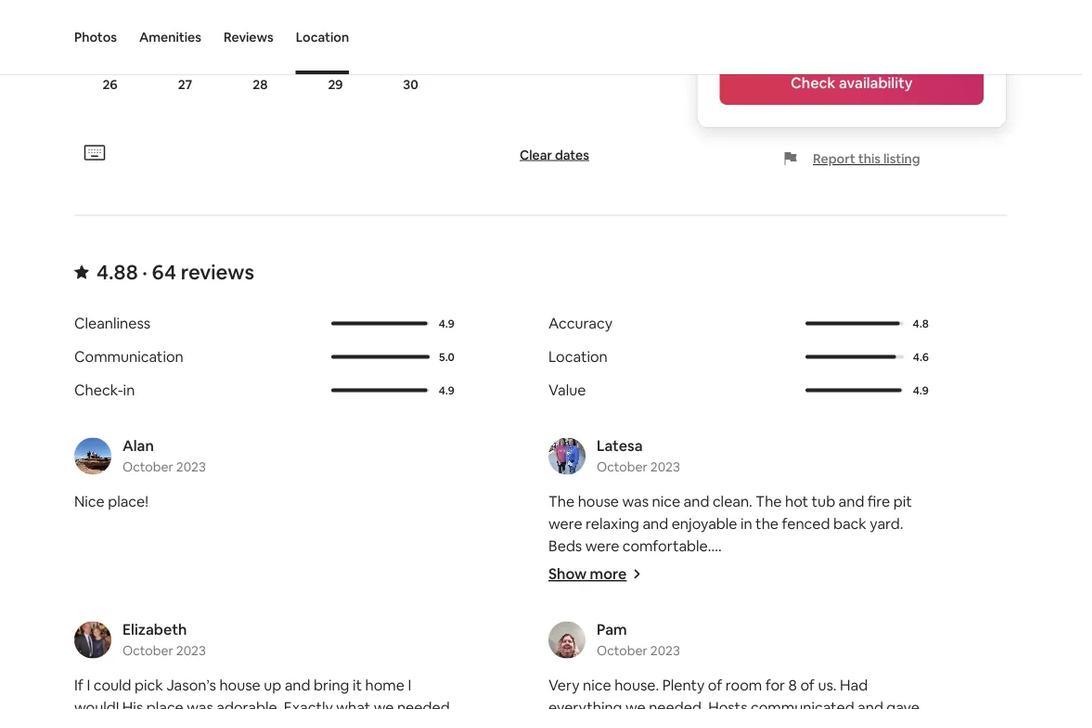 Task type: vqa. For each thing, say whether or not it's contained in the screenshot.
list
yes



Task type: locate. For each thing, give the bounding box(es) containing it.
was down jason's
[[187, 698, 213, 709]]

october inside elizabeth october 2023
[[123, 642, 173, 659]]

was inside if i could pick jason's house up and bring it home i would! his place was adorable. exactly what we neede
[[187, 698, 213, 709]]

cars
[[856, 559, 885, 578]]

4.9 down 5.0
[[439, 383, 455, 398]]

a
[[609, 626, 617, 645], [700, 626, 708, 645]]

1 vertical spatial nice
[[583, 676, 611, 695]]

0 horizontal spatial were
[[549, 515, 582, 534]]

the up the and
[[636, 581, 659, 600]]

house inside if i could pick jason's house up and bring it home i would! his place was adorable. exactly what we neede
[[219, 676, 261, 695]]

2 vertical spatial in
[[661, 670, 673, 689]]

and inside the neighborhood was questionable. a lot of cars pulling up to the apartment house next door all through the night. and because it was an all women get away, it made us a bit nervous a couple of times. jason did message and say that one of the homes which was boarded up was in the process of being converted into an airbnb - that was good to know prior to arriv
[[613, 648, 639, 667]]

very nice house. plenty of room for 8 of us. had everything we needed. hosts communicated and gav
[[549, 676, 920, 709]]

in inside the house was nice and clean. the hot tub and fire pit were relaxing and enjoyable in the fenced back yard. beds were comfortable.
[[741, 515, 752, 534]]

0 vertical spatial in
[[123, 381, 135, 400]]

0 horizontal spatial a
[[609, 626, 617, 645]]

bring
[[314, 676, 349, 695]]

that right -
[[627, 693, 655, 709]]

location down accuracy
[[549, 347, 608, 367]]

october inside alan october 2023
[[123, 458, 173, 475]]

did
[[867, 626, 889, 645]]

0 horizontal spatial nice
[[583, 676, 611, 695]]

1 vertical spatial were
[[585, 537, 619, 556]]

clear dates
[[520, 147, 589, 163]]

up inside if i could pick jason's house up and bring it home i would! his place was adorable. exactly what we neede
[[264, 676, 281, 695]]

2 horizontal spatial house
[[739, 581, 780, 600]]

26 button
[[72, 48, 148, 121]]

house up adorable.
[[219, 676, 261, 695]]

of up know
[[759, 670, 774, 689]]

2023
[[176, 458, 206, 475], [650, 458, 680, 475], [176, 642, 206, 659], [650, 642, 680, 659]]

october
[[123, 458, 173, 475], [597, 458, 648, 475], [123, 642, 173, 659], [597, 642, 648, 659]]

0 vertical spatial location
[[296, 29, 349, 45]]

was up apartment on the right bottom of page
[[679, 559, 705, 578]]

nice up everything
[[583, 676, 611, 695]]

airbnb
[[568, 693, 615, 709]]

5.0 out of 5.0 image
[[332, 355, 430, 359], [332, 355, 430, 359]]

us.
[[818, 676, 837, 695]]

29
[[328, 76, 343, 93]]

pam october 2023
[[597, 620, 680, 659]]

check-in
[[74, 381, 135, 400]]

30
[[403, 76, 418, 93]]

1 horizontal spatial house
[[578, 492, 619, 511]]

through
[[871, 581, 926, 600]]

latesa image
[[549, 438, 586, 475], [549, 438, 586, 475]]

0 horizontal spatial all
[[772, 604, 786, 623]]

up up adorable.
[[264, 676, 281, 695]]

accuracy
[[549, 314, 613, 333]]

in
[[123, 381, 135, 400], [741, 515, 752, 534], [661, 670, 673, 689]]

location
[[296, 29, 349, 45], [549, 347, 608, 367]]

process
[[702, 670, 756, 689]]

house up relaxing
[[578, 492, 619, 511]]

the house was nice and clean. the hot tub and fire pit were relaxing and enjoyable in the fenced back yard. beds were comfortable.
[[549, 492, 912, 556]]

2023 inside latesa october 2023
[[650, 458, 680, 475]]

october for elizabeth
[[123, 642, 173, 659]]

1 vertical spatial location
[[549, 347, 608, 367]]

it
[[709, 604, 719, 623], [911, 604, 921, 623], [353, 676, 362, 695]]

october for alan
[[123, 458, 173, 475]]

24, friday, november 2023. unavailable button
[[449, 0, 523, 46]]

2023 inside alan october 2023
[[176, 458, 206, 475]]

was inside the house was nice and clean. the hot tub and fire pit were relaxing and enjoyable in the fenced back yard. beds were comfortable.
[[622, 492, 649, 511]]

all down next
[[772, 604, 786, 623]]

an up the couple at the bottom right
[[752, 604, 768, 623]]

4.9 for value
[[913, 383, 929, 398]]

0 horizontal spatial location
[[296, 29, 349, 45]]

the up made
[[549, 604, 572, 623]]

2023 for pam
[[650, 642, 680, 659]]

2 vertical spatial house
[[219, 676, 261, 695]]

a up one
[[700, 626, 708, 645]]

4.9 out of 5.0 image
[[332, 322, 429, 326], [332, 322, 427, 326], [332, 389, 429, 392], [332, 389, 427, 392], [806, 389, 904, 392], [806, 389, 902, 392]]

an down boarded
[[549, 693, 565, 709]]

8
[[789, 676, 797, 695]]

0 vertical spatial house
[[578, 492, 619, 511]]

that down nervous
[[668, 648, 696, 667]]

and
[[684, 492, 709, 511], [839, 492, 864, 511], [643, 515, 668, 534], [613, 648, 639, 667], [285, 676, 310, 695], [858, 698, 883, 709]]

was down did on the bottom
[[865, 648, 892, 667]]

of down the couple at the bottom right
[[729, 648, 743, 667]]

were down relaxing
[[585, 537, 619, 556]]

in inside the neighborhood was questionable. a lot of cars pulling up to the apartment house next door all through the night. and because it was an all women get away, it made us a bit nervous a couple of times. jason did message and say that one of the homes which was boarded up was in the process of being converted into an airbnb - that was good to know prior to arriv
[[661, 670, 673, 689]]

the neighborhood was questionable. a lot of cars pulling up to the apartment house next door all through the night. and because it was an all women get away, it made us a bit nervous a couple of times. jason did message and say that one of the homes which was boarded up was in the process of being converted into an airbnb - that was good to know prior to arriv
[[549, 559, 926, 709]]

1 horizontal spatial we
[[625, 698, 646, 709]]

location up "29" button
[[296, 29, 349, 45]]

october down elizabeth
[[123, 642, 173, 659]]

apartment
[[662, 581, 736, 600]]

4.8 out of 5.0 image
[[806, 322, 904, 326], [806, 322, 900, 326]]

october inside latesa october 2023
[[597, 458, 648, 475]]

jason's
[[166, 676, 216, 695]]

what
[[336, 698, 370, 709]]

to down neighborhood
[[618, 581, 633, 600]]

because
[[648, 604, 706, 623]]

which
[[822, 648, 862, 667]]

0 horizontal spatial it
[[353, 676, 362, 695]]

in down clean.
[[741, 515, 752, 534]]

enjoyable
[[672, 515, 737, 534]]

0 horizontal spatial i
[[87, 676, 90, 695]]

a
[[804, 559, 814, 578]]

the
[[756, 515, 779, 534], [636, 581, 659, 600], [549, 604, 572, 623], [746, 648, 769, 667], [676, 670, 699, 689]]

0 vertical spatial an
[[752, 604, 768, 623]]

and down had
[[858, 698, 883, 709]]

nice up enjoyable
[[652, 492, 680, 511]]

the for house
[[549, 559, 575, 578]]

was
[[622, 492, 649, 511], [679, 559, 705, 578], [722, 604, 749, 623], [865, 648, 892, 667], [631, 670, 658, 689], [658, 693, 685, 709], [187, 698, 213, 709]]

1 we from the left
[[374, 698, 394, 709]]

photos button
[[74, 0, 117, 74]]

needed.
[[649, 698, 705, 709]]

and up back
[[839, 492, 864, 511]]

list
[[67, 437, 1015, 709]]

place
[[146, 698, 184, 709]]

elizabeth image
[[74, 622, 111, 659], [74, 622, 111, 659]]

i right home
[[408, 676, 411, 695]]

october down pam
[[597, 642, 648, 659]]

were up beds
[[549, 515, 582, 534]]

all
[[853, 581, 868, 600], [772, 604, 786, 623]]

was up relaxing
[[622, 492, 649, 511]]

2023 inside the pam october 2023
[[650, 642, 680, 659]]

i right 'if' in the bottom of the page
[[87, 676, 90, 695]]

cleanliness
[[74, 314, 151, 333]]

28 button
[[223, 48, 298, 121]]

0 horizontal spatial that
[[627, 693, 655, 709]]

1 vertical spatial house
[[739, 581, 780, 600]]

lot
[[818, 559, 836, 578]]

nice inside the house was nice and clean. the hot tub and fire pit were relaxing and enjoyable in the fenced back yard. beds were comfortable.
[[652, 492, 680, 511]]

elizabeth october 2023
[[123, 620, 206, 659]]

list containing alan
[[67, 437, 1015, 709]]

could
[[93, 676, 131, 695]]

4.6 out of 5.0 image
[[806, 355, 904, 359], [806, 355, 896, 359]]

october for pam
[[597, 642, 648, 659]]

and
[[617, 604, 645, 623]]

1 horizontal spatial location
[[549, 347, 608, 367]]

0 vertical spatial that
[[668, 648, 696, 667]]

2 a from the left
[[700, 626, 708, 645]]

0 horizontal spatial we
[[374, 698, 394, 709]]

had
[[840, 676, 868, 695]]

of right lot
[[839, 559, 853, 578]]

exactly
[[284, 698, 333, 709]]

30 button
[[373, 48, 448, 121]]

of up hosts
[[708, 676, 722, 695]]

the inside the neighborhood was questionable. a lot of cars pulling up to the apartment house next door all through the night. and because it was an all women get away, it made us a bit nervous a couple of times. jason did message and say that one of the homes which was boarded up was in the process of being converted into an airbnb - that was good to know prior to arriv
[[549, 559, 575, 578]]

adorable.
[[217, 698, 281, 709]]

in down communication
[[123, 381, 135, 400]]

23, thursday, november 2023. this day is only available for checkout. button
[[374, 0, 447, 46]]

report
[[813, 151, 856, 167]]

alan image
[[74, 438, 111, 475]]

4.9 up 5.0
[[439, 316, 455, 331]]

up up -
[[610, 670, 628, 689]]

nice
[[74, 492, 105, 511]]

check
[[791, 73, 836, 92]]

it up the what
[[353, 676, 362, 695]]

house down questionable.
[[739, 581, 780, 600]]

nice inside very nice house. plenty of room for 8 of us. had everything we needed. hosts communicated and gav
[[583, 676, 611, 695]]

clear dates button
[[512, 139, 597, 171]]

we down home
[[374, 698, 394, 709]]

it down apartment on the right bottom of page
[[709, 604, 719, 623]]

and up exactly
[[285, 676, 310, 695]]

1 horizontal spatial to
[[728, 693, 743, 709]]

the
[[549, 492, 575, 511], [756, 492, 782, 511], [549, 559, 575, 578]]

2 we from the left
[[625, 698, 646, 709]]

0 vertical spatial all
[[853, 581, 868, 600]]

the for relaxing
[[549, 492, 575, 511]]

october down latesa
[[597, 458, 648, 475]]

made
[[549, 626, 588, 645]]

alan october 2023
[[123, 437, 206, 475]]

would!
[[74, 698, 119, 709]]

october inside the pam october 2023
[[597, 642, 648, 659]]

to down process
[[728, 693, 743, 709]]

the up beds
[[549, 492, 575, 511]]

2023 inside elizabeth october 2023
[[176, 642, 206, 659]]

in up needed.
[[661, 670, 673, 689]]

1 vertical spatial that
[[627, 693, 655, 709]]

and up enjoyable
[[684, 492, 709, 511]]

0 horizontal spatial house
[[219, 676, 261, 695]]

the left fenced
[[756, 515, 779, 534]]

2023 for alan
[[176, 458, 206, 475]]

a right us
[[609, 626, 617, 645]]

report this listing button
[[783, 151, 920, 167]]

4.6
[[913, 350, 929, 364]]

october for latesa
[[597, 458, 648, 475]]

it inside if i could pick jason's house up and bring it home i would! his place was adorable. exactly what we neede
[[353, 676, 362, 695]]

1 vertical spatial an
[[549, 693, 565, 709]]

and up comfortable.
[[643, 515, 668, 534]]

pam image
[[549, 622, 586, 659], [549, 622, 586, 659]]

the up needed.
[[676, 670, 699, 689]]

we right -
[[625, 698, 646, 709]]

1 horizontal spatial a
[[700, 626, 708, 645]]

1 horizontal spatial all
[[853, 581, 868, 600]]

0 vertical spatial were
[[549, 515, 582, 534]]

show more button
[[549, 565, 642, 584]]

to right prior on the bottom
[[822, 693, 837, 709]]

0 vertical spatial nice
[[652, 492, 680, 511]]

4.9 down 4.6
[[913, 383, 929, 398]]

beds
[[549, 537, 582, 556]]

1 horizontal spatial in
[[661, 670, 673, 689]]

and down bit
[[613, 648, 639, 667]]

clear
[[520, 147, 552, 163]]

fenced
[[782, 515, 830, 534]]

5.0
[[439, 350, 455, 364]]

that
[[668, 648, 696, 667], [627, 693, 655, 709]]

boarded
[[549, 670, 607, 689]]

his
[[122, 698, 143, 709]]

the down beds
[[549, 559, 575, 578]]

alan
[[123, 437, 154, 456]]

1 vertical spatial in
[[741, 515, 752, 534]]

if i could pick jason's house up and bring it home i would! his place was adorable. exactly what we neede
[[74, 676, 450, 709]]

and inside very nice house. plenty of room for 8 of us. had everything we needed. hosts communicated and gav
[[858, 698, 883, 709]]

all up get
[[853, 581, 868, 600]]

we inside very nice house. plenty of room for 8 of us. had everything we needed. hosts communicated and gav
[[625, 698, 646, 709]]

1 horizontal spatial i
[[408, 676, 411, 695]]

it right the away,
[[911, 604, 921, 623]]

1 horizontal spatial nice
[[652, 492, 680, 511]]

2 horizontal spatial in
[[741, 515, 752, 534]]

october down alan
[[123, 458, 173, 475]]



Task type: describe. For each thing, give the bounding box(es) containing it.
homes
[[773, 648, 819, 667]]

night.
[[575, 604, 614, 623]]

check availability button
[[720, 61, 984, 105]]

4.9 for check-in
[[439, 383, 455, 398]]

say
[[642, 648, 665, 667]]

0 horizontal spatial in
[[123, 381, 135, 400]]

of right 8
[[800, 676, 815, 695]]

2 i from the left
[[408, 676, 411, 695]]

comfortable.
[[623, 537, 711, 556]]

report this listing
[[813, 151, 920, 167]]

2 horizontal spatial to
[[822, 693, 837, 709]]

hosts
[[708, 698, 748, 709]]

for
[[765, 676, 785, 695]]

check-
[[74, 381, 123, 400]]

·
[[142, 259, 148, 286]]

if
[[74, 676, 83, 695]]

into
[[893, 670, 920, 689]]

1 a from the left
[[609, 626, 617, 645]]

4.9 for cleanliness
[[439, 316, 455, 331]]

hot
[[785, 492, 808, 511]]

1 horizontal spatial were
[[585, 537, 619, 556]]

4.88 · 64 reviews
[[97, 259, 254, 286]]

1 i from the left
[[87, 676, 90, 695]]

25, saturday, november 2023. available. there is a 1 night minimum stay requirement. select as check-in date. button
[[524, 0, 598, 46]]

was down "say"
[[631, 670, 658, 689]]

reviews
[[224, 29, 274, 45]]

yard.
[[870, 515, 903, 534]]

value
[[549, 381, 586, 400]]

know
[[746, 693, 783, 709]]

the up room
[[746, 648, 769, 667]]

29 button
[[298, 48, 373, 121]]

place!
[[108, 492, 148, 511]]

message
[[549, 648, 610, 667]]

0 horizontal spatial an
[[549, 693, 565, 709]]

nice place!
[[74, 492, 148, 511]]

amenities button
[[139, 0, 201, 74]]

more
[[590, 565, 627, 584]]

show
[[549, 565, 587, 584]]

being
[[777, 670, 816, 689]]

nervous
[[642, 626, 697, 645]]

1 horizontal spatial that
[[668, 648, 696, 667]]

tub
[[812, 492, 835, 511]]

show more
[[549, 565, 627, 584]]

clean.
[[713, 492, 753, 511]]

2 horizontal spatial it
[[911, 604, 921, 623]]

latesa
[[597, 437, 643, 456]]

0 horizontal spatial to
[[618, 581, 633, 600]]

reviews button
[[224, 0, 274, 74]]

house inside the house was nice and clean. the hot tub and fire pit were relaxing and enjoyable in the fenced back yard. beds were comfortable.
[[578, 492, 619, 511]]

27 button
[[148, 48, 223, 121]]

reviews
[[181, 259, 254, 286]]

fire
[[868, 492, 890, 511]]

good
[[688, 693, 724, 709]]

away,
[[871, 604, 908, 623]]

28
[[253, 76, 268, 93]]

was left good
[[658, 693, 685, 709]]

neighborhood
[[578, 559, 675, 578]]

2023 for latesa
[[650, 458, 680, 475]]

elizabeth
[[123, 620, 187, 639]]

the left hot
[[756, 492, 782, 511]]

1 vertical spatial all
[[772, 604, 786, 623]]

1 horizontal spatial it
[[709, 604, 719, 623]]

communication
[[74, 347, 183, 367]]

and inside if i could pick jason's house up and bring it home i would! his place was adorable. exactly what we neede
[[285, 676, 310, 695]]

house inside the neighborhood was questionable. a lot of cars pulling up to the apartment house next door all through the night. and because it was an all women get away, it made us a bit nervous a couple of times. jason did message and say that one of the homes which was boarded up was in the process of being converted into an airbnb - that was good to know prior to arriv
[[739, 581, 780, 600]]

location button
[[296, 0, 349, 74]]

alan image
[[74, 438, 111, 475]]

was up the couple at the bottom right
[[722, 604, 749, 623]]

home
[[365, 676, 405, 695]]

communicated
[[751, 698, 854, 709]]

dates
[[555, 147, 589, 163]]

questionable.
[[708, 559, 801, 578]]

us
[[591, 626, 606, 645]]

amenities
[[139, 29, 201, 45]]

of left the times. at the bottom of page
[[761, 626, 775, 645]]

pick
[[135, 676, 163, 695]]

listing
[[884, 151, 920, 167]]

latesa october 2023
[[597, 437, 680, 475]]

women
[[789, 604, 840, 623]]

1 horizontal spatial an
[[752, 604, 768, 623]]

everything
[[549, 698, 622, 709]]

2023 for elizabeth
[[176, 642, 206, 659]]

4.8
[[913, 316, 929, 331]]

relaxing
[[586, 515, 639, 534]]

converted
[[819, 670, 890, 689]]

pulling
[[549, 581, 594, 600]]

house.
[[615, 676, 659, 695]]

the inside the house was nice and clean. the hot tub and fire pit were relaxing and enjoyable in the fenced back yard. beds were comfortable.
[[756, 515, 779, 534]]

back
[[833, 515, 867, 534]]

pit
[[893, 492, 912, 511]]

door
[[817, 581, 850, 600]]

we inside if i could pick jason's house up and bring it home i would! his place was adorable. exactly what we neede
[[374, 698, 394, 709]]

next
[[783, 581, 814, 600]]

room
[[726, 676, 762, 695]]

4.88
[[97, 259, 138, 286]]

check availability
[[791, 73, 913, 92]]

26
[[102, 76, 118, 93]]

plenty
[[662, 676, 705, 695]]

prior
[[786, 693, 819, 709]]

this
[[858, 151, 881, 167]]

up up 'night.'
[[597, 581, 614, 600]]



